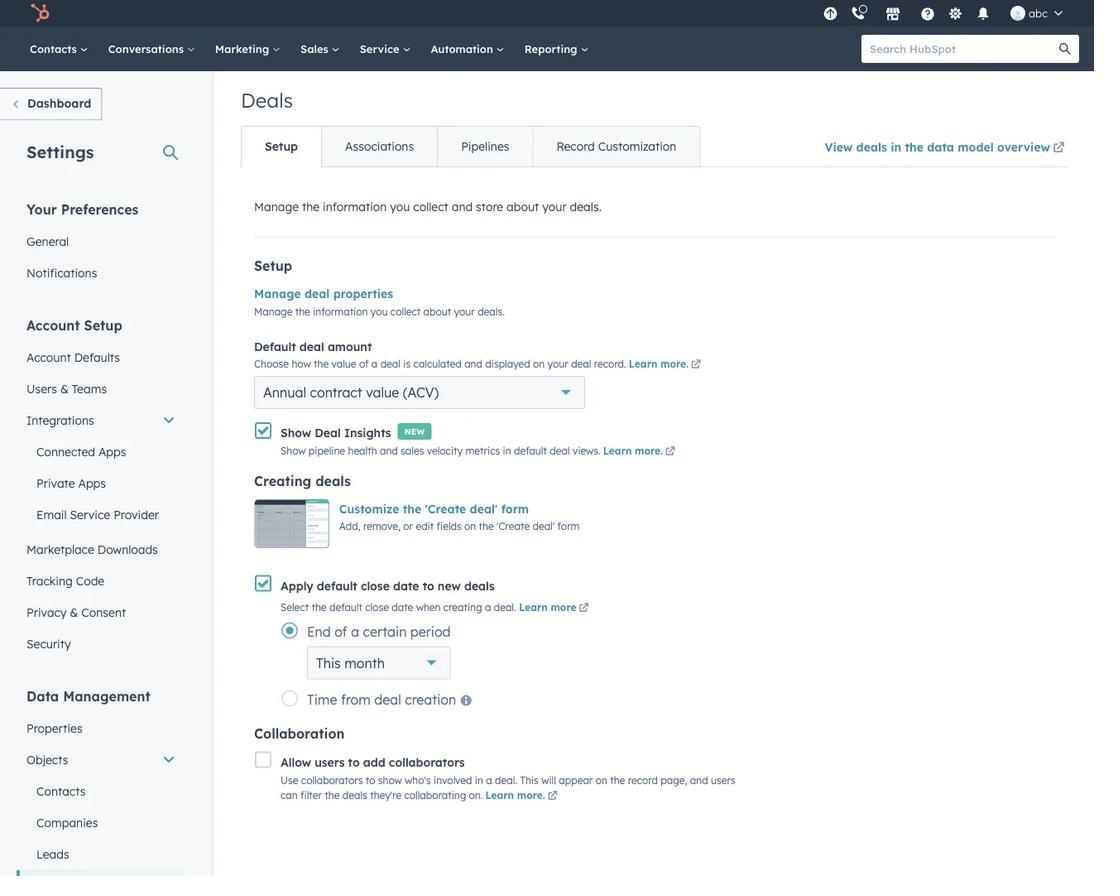 Task type: vqa. For each thing, say whether or not it's contained in the screenshot.
rep
no



Task type: describe. For each thing, give the bounding box(es) containing it.
in inside use collaborators to show who's involved in a deal. this will appear on the record page, and users can filter the deals they're collaborating on.
[[475, 774, 484, 786]]

when
[[416, 601, 441, 613]]

manage for manage deal properties manage the information you collect about your deals.
[[254, 287, 301, 301]]

0 vertical spatial deal'
[[470, 502, 498, 516]]

abc menu
[[819, 0, 1075, 26]]

1 vertical spatial more.
[[635, 444, 663, 457]]

marketplace
[[26, 542, 94, 556]]

record.
[[594, 358, 627, 370]]

involved
[[434, 774, 472, 786]]

customize the 'create deal' form add, remove, or edit fields on the 'create deal' form
[[339, 502, 580, 533]]

learn left more
[[519, 601, 548, 613]]

2 horizontal spatial in
[[891, 140, 902, 154]]

and inside use collaborators to show who's involved in a deal. this will appear on the record page, and users can filter the deals they're collaborating on.
[[690, 774, 708, 786]]

allow
[[281, 755, 311, 770]]

appear
[[559, 774, 593, 786]]

apps for private apps
[[78, 476, 106, 490]]

0 horizontal spatial value
[[332, 358, 357, 370]]

private apps
[[36, 476, 106, 490]]

metrics
[[466, 444, 500, 457]]

and left store
[[452, 200, 473, 214]]

0 vertical spatial deals.
[[570, 200, 602, 214]]

this inside use collaborators to show who's involved in a deal. this will appear on the record page, and users can filter the deals they're collaborating on.
[[520, 774, 539, 786]]

email service provider link
[[17, 499, 185, 530]]

collect inside 'manage deal properties manage the information you collect about your deals.'
[[391, 305, 421, 318]]

connected apps
[[36, 444, 126, 459]]

contacts link for conversations link
[[20, 26, 98, 71]]

velocity
[[427, 444, 463, 457]]

view
[[825, 140, 853, 154]]

a right creating
[[485, 601, 491, 613]]

help image
[[921, 7, 936, 22]]

& for users
[[60, 381, 69, 396]]

deal left 'views.'
[[550, 444, 570, 457]]

deals
[[241, 88, 293, 113]]

add,
[[339, 520, 361, 533]]

0 vertical spatial your
[[543, 200, 567, 214]]

overview
[[998, 140, 1051, 154]]

objects button
[[17, 744, 185, 775]]

users inside use collaborators to show who's involved in a deal. this will appear on the record page, and users can filter the deals they're collaborating on.
[[711, 774, 736, 786]]

search button
[[1052, 35, 1080, 63]]

allow users to add collaborators
[[281, 755, 465, 770]]

reporting link
[[515, 26, 599, 71]]

notifications image
[[976, 7, 991, 22]]

deals right view
[[857, 140, 888, 154]]

2 vertical spatial your
[[548, 358, 569, 370]]

tracking code link
[[17, 565, 185, 597]]

your preferences element
[[17, 200, 185, 289]]

provider
[[114, 507, 159, 522]]

users & teams link
[[17, 373, 185, 405]]

show for show pipeline health and sales velocity metrics in default deal views.
[[281, 444, 306, 457]]

pipelines
[[461, 139, 510, 154]]

customization
[[598, 139, 677, 154]]

hubspot link
[[20, 3, 62, 23]]

your
[[26, 201, 57, 217]]

upgrade link
[[821, 5, 841, 22]]

automation
[[431, 42, 497, 55]]

deal
[[315, 426, 341, 440]]

hubspot image
[[30, 3, 50, 23]]

1 horizontal spatial in
[[503, 444, 511, 457]]

(acv)
[[403, 384, 439, 401]]

who's
[[405, 774, 431, 786]]

reporting
[[525, 42, 581, 55]]

record
[[557, 139, 595, 154]]

conversations
[[108, 42, 187, 55]]

this month
[[316, 655, 385, 671]]

marketplaces image
[[886, 7, 901, 22]]

use
[[281, 774, 298, 786]]

1 vertical spatial close
[[365, 601, 389, 613]]

email
[[36, 507, 67, 522]]

connected
[[36, 444, 95, 459]]

collaborating
[[405, 789, 466, 801]]

learn more. for allow users to add collaborators
[[486, 789, 545, 801]]

abc
[[1029, 6, 1048, 20]]

users & teams
[[26, 381, 107, 396]]

leads
[[36, 847, 69, 861]]

learn for will
[[486, 789, 514, 801]]

a inside use collaborators to show who's involved in a deal. this will appear on the record page, and users can filter the deals they're collaborating on.
[[486, 774, 492, 786]]

manage deal properties link
[[254, 287, 393, 301]]

on.
[[469, 789, 483, 801]]

0 vertical spatial on
[[533, 358, 545, 370]]

new
[[405, 426, 425, 437]]

& for privacy
[[70, 605, 78, 619]]

default
[[254, 339, 296, 353]]

account setup
[[26, 317, 122, 333]]

link opens in a new window image inside view deals in the data model overview link
[[1054, 142, 1065, 154]]

0 horizontal spatial of
[[335, 623, 348, 640]]

associations link
[[321, 127, 437, 166]]

the inside 'manage deal properties manage the information you collect about your deals.'
[[295, 305, 310, 318]]

marketing
[[215, 42, 272, 55]]

pipelines link
[[437, 127, 533, 166]]

manage for manage the information you collect and store about your deals.
[[254, 200, 299, 214]]

0 horizontal spatial form
[[501, 502, 529, 516]]

1 horizontal spatial service
[[360, 42, 403, 55]]

integrations
[[26, 413, 94, 427]]

notifications button
[[970, 0, 998, 26]]

setup inside account setup element
[[84, 317, 122, 333]]

deal. for apply default close date to new deals
[[494, 601, 517, 613]]

Search HubSpot search field
[[862, 35, 1065, 63]]

1 vertical spatial default
[[317, 579, 358, 593]]

new
[[438, 579, 461, 593]]

associations
[[345, 139, 414, 154]]

0 vertical spatial date
[[393, 579, 419, 593]]

0 horizontal spatial 'create
[[425, 502, 466, 516]]

annual
[[263, 384, 306, 401]]

0 vertical spatial information
[[323, 200, 387, 214]]

2 vertical spatial default
[[330, 601, 363, 613]]

learn more. for default deal amount
[[629, 358, 689, 370]]

integrations button
[[17, 405, 185, 436]]

on inside use collaborators to show who's involved in a deal. this will appear on the record page, and users can filter the deals they're collaborating on.
[[596, 774, 608, 786]]

pipeline
[[309, 444, 345, 457]]

privacy & consent
[[26, 605, 126, 619]]

learn more. link for default deal amount
[[629, 358, 704, 373]]

collaborators inside use collaborators to show who's involved in a deal. this will appear on the record page, and users can filter the deals they're collaborating on.
[[301, 774, 363, 786]]

calculated
[[414, 358, 462, 370]]

learn more
[[519, 601, 577, 613]]

amount
[[328, 339, 372, 353]]

settings image
[[949, 7, 964, 22]]

service inside account setup element
[[70, 507, 110, 522]]

0 vertical spatial collect
[[413, 200, 449, 214]]

time
[[307, 691, 337, 708]]

the right filter
[[325, 789, 340, 801]]

general link
[[17, 226, 185, 257]]

1 horizontal spatial form
[[558, 520, 580, 533]]

collaboration
[[254, 725, 345, 742]]

contacts link for "companies" link
[[17, 775, 185, 807]]

model
[[958, 140, 994, 154]]

account for account setup
[[26, 317, 80, 333]]

consent
[[81, 605, 126, 619]]

privacy & consent link
[[17, 597, 185, 628]]



Task type: locate. For each thing, give the bounding box(es) containing it.
information down associations link
[[323, 200, 387, 214]]

more. right record.
[[661, 358, 689, 370]]

close up select the default close date when creating a deal.
[[361, 579, 390, 593]]

0 vertical spatial this
[[316, 655, 341, 671]]

sales
[[401, 444, 424, 457]]

learn more. link right 'views.'
[[603, 444, 678, 459]]

users right allow
[[315, 755, 345, 770]]

apps up email service provider
[[78, 476, 106, 490]]

2 vertical spatial on
[[596, 774, 608, 786]]

deal up the "how"
[[300, 339, 324, 353]]

select the default close date when creating a deal.
[[281, 601, 519, 613]]

select
[[281, 601, 309, 613]]

0 vertical spatial close
[[361, 579, 390, 593]]

0 vertical spatial contacts
[[30, 42, 80, 55]]

0 vertical spatial apps
[[98, 444, 126, 459]]

in
[[891, 140, 902, 154], [503, 444, 511, 457], [475, 774, 484, 786]]

record customization
[[557, 139, 677, 154]]

marketplace downloads link
[[17, 534, 185, 565]]

of
[[359, 358, 369, 370], [335, 623, 348, 640]]

1 vertical spatial deal.
[[495, 774, 518, 786]]

information down "manage deal properties" link
[[313, 305, 368, 318]]

deal. for allow users to add collaborators
[[495, 774, 518, 786]]

1 vertical spatial contacts
[[36, 784, 86, 798]]

contacts inside data management element
[[36, 784, 86, 798]]

deals down pipeline
[[316, 473, 351, 489]]

in left data
[[891, 140, 902, 154]]

2 vertical spatial setup
[[84, 317, 122, 333]]

calling icon image
[[851, 6, 866, 21]]

deals. inside 'manage deal properties manage the information you collect about your deals.'
[[478, 305, 505, 318]]

learn more. down will
[[486, 789, 545, 801]]

deals up creating
[[464, 579, 495, 593]]

of right end
[[335, 623, 348, 640]]

2 account from the top
[[26, 350, 71, 364]]

deal left properties
[[305, 287, 330, 301]]

form
[[501, 502, 529, 516], [558, 520, 580, 533]]

you down properties
[[371, 305, 388, 318]]

1 show from the top
[[281, 426, 311, 440]]

is
[[404, 358, 411, 370]]

show for show deal insights
[[281, 426, 311, 440]]

0 horizontal spatial in
[[475, 774, 484, 786]]

deals left they're
[[343, 789, 368, 801]]

0 vertical spatial form
[[501, 502, 529, 516]]

fields
[[437, 520, 462, 533]]

1 horizontal spatial 'create
[[497, 520, 530, 533]]

code
[[76, 573, 105, 588]]

collaborators up filter
[[301, 774, 363, 786]]

from
[[341, 691, 371, 708]]

0 vertical spatial to
[[423, 579, 435, 593]]

properties
[[26, 721, 82, 735]]

deals inside use collaborators to show who's involved in a deal. this will appear on the record page, and users can filter the deals they're collaborating on.
[[343, 789, 368, 801]]

3 manage from the top
[[254, 305, 293, 318]]

add
[[363, 755, 386, 770]]

&
[[60, 381, 69, 396], [70, 605, 78, 619]]

2 vertical spatial more.
[[517, 789, 545, 801]]

a down amount on the left top of page
[[372, 358, 378, 370]]

use collaborators to show who's involved in a deal. this will appear on the record page, and users can filter the deals they're collaborating on.
[[281, 774, 736, 801]]

1 horizontal spatial value
[[366, 384, 399, 401]]

2 vertical spatial manage
[[254, 305, 293, 318]]

on
[[533, 358, 545, 370], [465, 520, 476, 533], [596, 774, 608, 786]]

2 vertical spatial learn more.
[[486, 789, 545, 801]]

0 vertical spatial of
[[359, 358, 369, 370]]

time from deal creation
[[307, 691, 456, 708]]

this down end
[[316, 655, 341, 671]]

0 horizontal spatial collaborators
[[301, 774, 363, 786]]

on right fields
[[465, 520, 476, 533]]

link opens in a new window image inside learn more link
[[579, 603, 589, 613]]

learn more.
[[629, 358, 689, 370], [603, 444, 663, 457], [486, 789, 545, 801]]

1 horizontal spatial about
[[507, 200, 539, 214]]

deal
[[305, 287, 330, 301], [300, 339, 324, 353], [381, 358, 401, 370], [571, 358, 592, 370], [550, 444, 570, 457], [375, 691, 401, 708]]

upgrade image
[[824, 7, 838, 22]]

contacts down hubspot link
[[30, 42, 80, 55]]

2 vertical spatial to
[[366, 774, 375, 786]]

1 vertical spatial learn more.
[[603, 444, 663, 457]]

properties
[[333, 287, 393, 301]]

1 vertical spatial deals.
[[478, 305, 505, 318]]

0 vertical spatial setup
[[265, 139, 298, 154]]

value inside popup button
[[366, 384, 399, 401]]

marketplace downloads
[[26, 542, 158, 556]]

your up choose how the value of a deal is calculated and displayed on your deal record.
[[454, 305, 475, 318]]

your right displayed
[[548, 358, 569, 370]]

show up the creating deals
[[281, 444, 306, 457]]

0 horizontal spatial on
[[465, 520, 476, 533]]

objects
[[26, 752, 68, 767]]

end
[[307, 623, 331, 640]]

on inside customize the 'create deal' form add, remove, or edit fields on the 'create deal' form
[[465, 520, 476, 533]]

your down 'record'
[[543, 200, 567, 214]]

learn right on.
[[486, 789, 514, 801]]

1 vertical spatial deal'
[[533, 520, 555, 533]]

data management element
[[17, 687, 185, 876]]

the right fields
[[479, 520, 494, 533]]

about up calculated
[[424, 305, 451, 318]]

2 manage from the top
[[254, 287, 301, 301]]

contacts link down hubspot link
[[20, 26, 98, 71]]

more. down will
[[517, 789, 545, 801]]

1 horizontal spatial collaborators
[[389, 755, 465, 770]]

more. for allow users to add collaborators
[[517, 789, 545, 801]]

date up select the default close date when creating a deal.
[[393, 579, 419, 593]]

account for account defaults
[[26, 350, 71, 364]]

0 horizontal spatial about
[[424, 305, 451, 318]]

& right privacy
[[70, 605, 78, 619]]

to down allow users to add collaborators
[[366, 774, 375, 786]]

0 vertical spatial learn more. link
[[629, 358, 704, 373]]

help button
[[914, 0, 942, 26]]

2 vertical spatial learn more. link
[[486, 789, 560, 804]]

learn right record.
[[629, 358, 658, 370]]

collect down properties
[[391, 305, 421, 318]]

0 horizontal spatial to
[[348, 755, 360, 770]]

account
[[26, 317, 80, 333], [26, 350, 71, 364]]

default right metrics
[[514, 444, 547, 457]]

month
[[345, 655, 385, 671]]

1 horizontal spatial on
[[533, 358, 545, 370]]

deal' up learn more
[[533, 520, 555, 533]]

0 horizontal spatial this
[[316, 655, 341, 671]]

value
[[332, 358, 357, 370], [366, 384, 399, 401]]

sales link
[[291, 26, 350, 71]]

show
[[378, 774, 402, 786]]

users right page,
[[711, 774, 736, 786]]

navigation containing setup
[[241, 126, 701, 167]]

service right sales link
[[360, 42, 403, 55]]

about right store
[[507, 200, 539, 214]]

more
[[551, 601, 577, 613]]

learn more. link for allow users to add collaborators
[[486, 789, 560, 804]]

account up the account defaults
[[26, 317, 80, 333]]

1 horizontal spatial to
[[366, 774, 375, 786]]

account defaults
[[26, 350, 120, 364]]

apps for connected apps
[[98, 444, 126, 459]]

users
[[315, 755, 345, 770], [711, 774, 736, 786]]

to left add
[[348, 755, 360, 770]]

close down apply default close date to new deals
[[365, 601, 389, 613]]

1 vertical spatial account
[[26, 350, 71, 364]]

1 vertical spatial learn more. link
[[603, 444, 678, 459]]

collect left store
[[413, 200, 449, 214]]

'create right fields
[[497, 520, 530, 533]]

setup up account defaults link
[[84, 317, 122, 333]]

2 horizontal spatial to
[[423, 579, 435, 593]]

learn right 'views.'
[[603, 444, 632, 457]]

you down associations link
[[390, 200, 410, 214]]

learn more. right record.
[[629, 358, 689, 370]]

deal. left will
[[495, 774, 518, 786]]

1 vertical spatial value
[[366, 384, 399, 401]]

1 vertical spatial manage
[[254, 287, 301, 301]]

deal. inside use collaborators to show who's involved in a deal. this will appear on the record page, and users can filter the deals they're collaborating on.
[[495, 774, 518, 786]]

& right 'users'
[[60, 381, 69, 396]]

0 vertical spatial deal.
[[494, 601, 517, 613]]

can
[[281, 789, 298, 801]]

companies
[[36, 815, 98, 830]]

the down default deal amount
[[314, 358, 329, 370]]

or
[[404, 520, 413, 533]]

you inside 'manage deal properties manage the information you collect about your deals.'
[[371, 305, 388, 318]]

value down amount on the left top of page
[[332, 358, 357, 370]]

your preferences
[[26, 201, 139, 217]]

1 horizontal spatial you
[[390, 200, 410, 214]]

properties link
[[17, 713, 185, 744]]

1 vertical spatial apps
[[78, 476, 106, 490]]

service down private apps link
[[70, 507, 110, 522]]

1 vertical spatial service
[[70, 507, 110, 522]]

in right metrics
[[503, 444, 511, 457]]

setup link
[[242, 127, 321, 166]]

deal left is
[[381, 358, 401, 370]]

0 horizontal spatial &
[[60, 381, 69, 396]]

learn for views.
[[603, 444, 632, 457]]

1 vertical spatial to
[[348, 755, 360, 770]]

service link
[[350, 26, 421, 71]]

link opens in a new window image inside view deals in the data model overview link
[[1054, 138, 1065, 158]]

1 manage from the top
[[254, 200, 299, 214]]

2 vertical spatial in
[[475, 774, 484, 786]]

1 vertical spatial contacts link
[[17, 775, 185, 807]]

1 vertical spatial of
[[335, 623, 348, 640]]

0 vertical spatial contacts link
[[20, 26, 98, 71]]

apply default close date to new deals
[[281, 579, 495, 593]]

to inside use collaborators to show who's involved in a deal. this will appear on the record page, and users can filter the deals they're collaborating on.
[[366, 774, 375, 786]]

to for add
[[348, 755, 360, 770]]

contacts up companies in the left of the page
[[36, 784, 86, 798]]

learn more. link down will
[[486, 789, 560, 804]]

leads link
[[17, 838, 185, 870]]

automation link
[[421, 26, 515, 71]]

1 vertical spatial setup
[[254, 258, 293, 274]]

more. for default deal amount
[[661, 358, 689, 370]]

management
[[63, 688, 151, 704]]

'create up fields
[[425, 502, 466, 516]]

1 vertical spatial information
[[313, 305, 368, 318]]

marketplaces button
[[876, 0, 911, 26]]

collect
[[413, 200, 449, 214], [391, 305, 421, 318]]

users
[[26, 381, 57, 396]]

navigation
[[241, 126, 701, 167]]

show
[[281, 426, 311, 440], [281, 444, 306, 457]]

end of a certain period
[[307, 623, 451, 640]]

1 vertical spatial date
[[392, 601, 413, 613]]

0 vertical spatial value
[[332, 358, 357, 370]]

link opens in a new window image
[[1054, 142, 1065, 154], [691, 358, 701, 373], [666, 444, 676, 459], [548, 791, 558, 801]]

deals. up displayed
[[478, 305, 505, 318]]

settings link
[[946, 5, 966, 22]]

1 account from the top
[[26, 317, 80, 333]]

0 vertical spatial users
[[315, 755, 345, 770]]

contacts link up companies in the left of the page
[[17, 775, 185, 807]]

dashboard link
[[0, 88, 102, 120]]

information inside 'manage deal properties manage the information you collect about your deals.'
[[313, 305, 368, 318]]

1 vertical spatial in
[[503, 444, 511, 457]]

0 horizontal spatial users
[[315, 755, 345, 770]]

privacy
[[26, 605, 67, 619]]

deals. down 'record'
[[570, 200, 602, 214]]

a left the certain
[[351, 623, 359, 640]]

0 vertical spatial you
[[390, 200, 410, 214]]

1 horizontal spatial deal'
[[533, 520, 555, 533]]

1 vertical spatial form
[[558, 520, 580, 533]]

a
[[372, 358, 378, 370], [485, 601, 491, 613], [351, 623, 359, 640], [486, 774, 492, 786]]

the left record
[[610, 774, 625, 786]]

date down apply default close date to new deals
[[392, 601, 413, 613]]

default right apply
[[317, 579, 358, 593]]

deal.
[[494, 601, 517, 613], [495, 774, 518, 786]]

1 vertical spatial about
[[424, 305, 451, 318]]

to for show
[[366, 774, 375, 786]]

deal left record.
[[571, 358, 592, 370]]

of down amount on the left top of page
[[359, 358, 369, 370]]

account up 'users'
[[26, 350, 71, 364]]

1 vertical spatial users
[[711, 774, 736, 786]]

view deals in the data model overview link
[[825, 129, 1068, 166]]

0 horizontal spatial service
[[70, 507, 110, 522]]

1 vertical spatial your
[[454, 305, 475, 318]]

setup down deals
[[265, 139, 298, 154]]

default up end
[[330, 601, 363, 613]]

default
[[514, 444, 547, 457], [317, 579, 358, 593], [330, 601, 363, 613]]

this
[[316, 655, 341, 671], [520, 774, 539, 786]]

1 vertical spatial &
[[70, 605, 78, 619]]

the down "manage deal properties" link
[[295, 305, 310, 318]]

0 vertical spatial manage
[[254, 200, 299, 214]]

1 vertical spatial collaborators
[[301, 774, 363, 786]]

date
[[393, 579, 419, 593], [392, 601, 413, 613]]

customize the 'create deal' form link
[[339, 502, 529, 516]]

the left data
[[905, 140, 924, 154]]

0 vertical spatial more.
[[661, 358, 689, 370]]

value left (acv) at the top left
[[366, 384, 399, 401]]

1 horizontal spatial users
[[711, 774, 736, 786]]

0 horizontal spatial deal'
[[470, 502, 498, 516]]

setup
[[265, 139, 298, 154], [254, 258, 293, 274], [84, 317, 122, 333]]

and left displayed
[[465, 358, 483, 370]]

insights
[[344, 426, 391, 440]]

0 horizontal spatial deals.
[[478, 305, 505, 318]]

this inside this month popup button
[[316, 655, 341, 671]]

0 vertical spatial default
[[514, 444, 547, 457]]

1 horizontal spatial deals.
[[570, 200, 602, 214]]

a right involved
[[486, 774, 492, 786]]

general
[[26, 234, 69, 248]]

0 vertical spatial &
[[60, 381, 69, 396]]

gary orlando image
[[1011, 6, 1026, 21]]

account setup element
[[17, 316, 185, 660]]

1 horizontal spatial &
[[70, 605, 78, 619]]

link opens in a new window image
[[1054, 138, 1065, 158], [691, 360, 701, 370], [666, 447, 676, 457], [579, 601, 589, 616], [579, 603, 589, 613], [548, 789, 558, 804]]

0 horizontal spatial you
[[371, 305, 388, 318]]

to left new
[[423, 579, 435, 593]]

private apps link
[[17, 467, 185, 499]]

contacts
[[30, 42, 80, 55], [36, 784, 86, 798]]

learn more. right 'views.'
[[603, 444, 663, 457]]

data
[[928, 140, 955, 154]]

0 vertical spatial 'create
[[425, 502, 466, 516]]

your inside 'manage deal properties manage the information you collect about your deals.'
[[454, 305, 475, 318]]

dashboard
[[27, 96, 91, 111]]

'create
[[425, 502, 466, 516], [497, 520, 530, 533]]

1 horizontal spatial this
[[520, 774, 539, 786]]

default deal amount
[[254, 339, 372, 353]]

remove,
[[363, 520, 401, 533]]

0 vertical spatial show
[[281, 426, 311, 440]]

learn for displayed
[[629, 358, 658, 370]]

the up or
[[403, 502, 422, 516]]

deal. right creating
[[494, 601, 517, 613]]

creating
[[254, 473, 312, 489]]

on right displayed
[[533, 358, 545, 370]]

deal right from
[[375, 691, 401, 708]]

contract
[[310, 384, 362, 401]]

0 vertical spatial service
[[360, 42, 403, 55]]

in up on.
[[475, 774, 484, 786]]

more.
[[661, 358, 689, 370], [635, 444, 663, 457], [517, 789, 545, 801]]

1 horizontal spatial of
[[359, 358, 369, 370]]

notifications link
[[17, 257, 185, 289]]

record customization link
[[533, 127, 700, 166]]

data
[[26, 688, 59, 704]]

more. right 'views.'
[[635, 444, 663, 457]]

about inside 'manage deal properties manage the information you collect about your deals.'
[[424, 305, 451, 318]]

1 vertical spatial show
[[281, 444, 306, 457]]

apps down integrations button
[[98, 444, 126, 459]]

setup inside 'setup' link
[[265, 139, 298, 154]]

1 vertical spatial on
[[465, 520, 476, 533]]

and left sales
[[380, 444, 398, 457]]

deal' down metrics
[[470, 502, 498, 516]]

period
[[411, 623, 451, 640]]

search image
[[1060, 43, 1072, 55]]

and right page,
[[690, 774, 708, 786]]

the down 'setup' link at the left top of page
[[302, 200, 320, 214]]

learn more. link right record.
[[629, 358, 704, 373]]

on right appear
[[596, 774, 608, 786]]

deal inside 'manage deal properties manage the information you collect about your deals.'
[[305, 287, 330, 301]]

manage the information you collect and store about your deals.
[[254, 200, 602, 214]]

collaborators up who's
[[389, 755, 465, 770]]

customize
[[339, 502, 400, 516]]

2 show from the top
[[281, 444, 306, 457]]

they're
[[370, 789, 402, 801]]

you
[[390, 200, 410, 214], [371, 305, 388, 318]]

learn
[[629, 358, 658, 370], [603, 444, 632, 457], [519, 601, 548, 613], [486, 789, 514, 801]]

the right select
[[312, 601, 327, 613]]

0 vertical spatial account
[[26, 317, 80, 333]]

1 vertical spatial 'create
[[497, 520, 530, 533]]

this left will
[[520, 774, 539, 786]]

setup up "manage deal properties" link
[[254, 258, 293, 274]]



